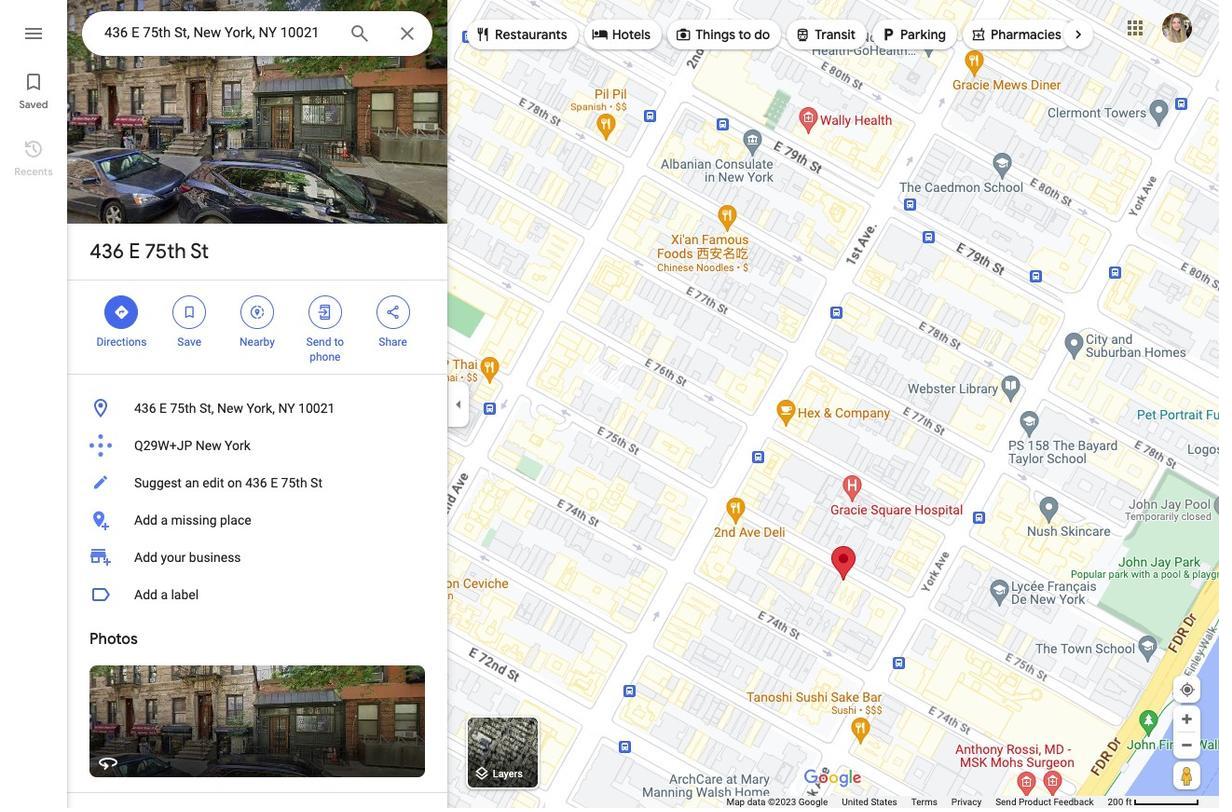 Task type: describe. For each thing, give the bounding box(es) containing it.
add a missing place button
[[67, 502, 448, 539]]

a for missing
[[161, 513, 168, 528]]


[[113, 302, 130, 323]]

436 e 75th st, new york, ny 10021
[[134, 401, 335, 416]]

nearby
[[240, 336, 275, 349]]

add for add a label
[[134, 588, 158, 602]]

pharmacies
[[991, 26, 1062, 43]]

q29w+jp new york button
[[67, 427, 448, 464]]

terms
[[912, 797, 938, 808]]

 things to do
[[675, 24, 771, 44]]

436 for 436 e 75th st
[[90, 239, 124, 265]]

list containing saved
[[0, 0, 67, 809]]

an
[[185, 476, 199, 491]]


[[971, 24, 988, 44]]

436 e 75th st
[[90, 239, 209, 265]]

parking
[[901, 26, 947, 43]]


[[317, 302, 334, 323]]

menu image
[[22, 22, 45, 45]]

united states button
[[842, 796, 898, 809]]


[[675, 24, 692, 44]]

0 vertical spatial st
[[190, 239, 209, 265]]

hotels
[[612, 26, 651, 43]]


[[181, 302, 198, 323]]

ny
[[278, 401, 295, 416]]


[[592, 24, 609, 44]]

terms button
[[912, 796, 938, 809]]

add for add a missing place
[[134, 513, 158, 528]]

privacy button
[[952, 796, 982, 809]]

none field inside 436 e 75th st, new york, ny 10021 field
[[104, 21, 334, 44]]

 restaurants
[[475, 24, 568, 44]]

recents button
[[0, 131, 67, 183]]

add your business link
[[67, 539, 448, 576]]

send to phone
[[306, 336, 344, 364]]

photos
[[90, 630, 138, 649]]

436 E 75th St, New York, NY 10021 field
[[82, 11, 433, 56]]

recents
[[14, 165, 53, 178]]

q29w+jp
[[134, 438, 192, 453]]

saved button
[[0, 63, 67, 116]]


[[795, 24, 812, 44]]

q29w+jp new york
[[134, 438, 251, 453]]

label
[[171, 588, 199, 602]]

a for label
[[161, 588, 168, 602]]

 pharmacies
[[971, 24, 1062, 44]]

none search field inside "google maps" element
[[82, 11, 433, 56]]

 transit
[[795, 24, 856, 44]]

add a missing place
[[134, 513, 251, 528]]

york,
[[247, 401, 275, 416]]

actions for 436 e 75th st region
[[67, 281, 448, 374]]


[[475, 24, 491, 44]]

layers
[[493, 769, 523, 781]]

10021
[[299, 401, 335, 416]]

add a label button
[[67, 576, 448, 614]]

directions
[[96, 336, 147, 349]]

2 horizontal spatial e
[[271, 476, 278, 491]]

436 e 75th st main content
[[67, 0, 448, 809]]

things
[[696, 26, 736, 43]]

suggest an edit on 436 e 75th st
[[134, 476, 323, 491]]

your
[[161, 550, 186, 565]]

on
[[228, 476, 242, 491]]

suggest
[[134, 476, 182, 491]]


[[249, 302, 266, 323]]



Task type: vqa. For each thing, say whether or not it's contained in the screenshot.
the All
no



Task type: locate. For each thing, give the bounding box(es) containing it.
None search field
[[82, 11, 433, 56]]

save
[[178, 336, 201, 349]]


[[385, 302, 402, 323]]

e up the 
[[129, 239, 140, 265]]

e right "on"
[[271, 476, 278, 491]]

1 vertical spatial send
[[996, 797, 1017, 808]]

2 add from the top
[[134, 550, 158, 565]]

2 horizontal spatial 436
[[245, 476, 267, 491]]

1 vertical spatial e
[[160, 401, 167, 416]]

0 horizontal spatial send
[[306, 336, 331, 349]]

place
[[220, 513, 251, 528]]

0 vertical spatial 75th
[[145, 239, 186, 265]]

send product feedback button
[[996, 796, 1094, 809]]

75th for st,
[[170, 401, 196, 416]]

google account: michelle dermenjian  
(michelle.dermenjian@adept.ai) image
[[1163, 13, 1193, 43]]

zoom in image
[[1181, 713, 1195, 726]]

200 ft
[[1108, 797, 1133, 808]]

send product feedback
[[996, 797, 1094, 808]]

75th inside the suggest an edit on 436 e 75th st button
[[281, 476, 307, 491]]

st,
[[200, 401, 214, 416]]

show street view coverage image
[[1174, 762, 1201, 790]]

add your business
[[134, 550, 241, 565]]

0 vertical spatial a
[[161, 513, 168, 528]]

st
[[190, 239, 209, 265], [311, 476, 323, 491]]

1 horizontal spatial send
[[996, 797, 1017, 808]]

add a label
[[134, 588, 199, 602]]

2 vertical spatial 75th
[[281, 476, 307, 491]]

phone
[[310, 351, 341, 364]]

send left product
[[996, 797, 1017, 808]]

0 horizontal spatial st
[[190, 239, 209, 265]]

2 vertical spatial e
[[271, 476, 278, 491]]

1 vertical spatial new
[[196, 438, 222, 453]]

privacy
[[952, 797, 982, 808]]

business
[[189, 550, 241, 565]]

1 horizontal spatial to
[[739, 26, 752, 43]]

to inside  things to do
[[739, 26, 752, 43]]

send up phone
[[306, 336, 331, 349]]

1 vertical spatial to
[[334, 336, 344, 349]]

data
[[748, 797, 766, 808]]

suggest an edit on 436 e 75th st button
[[67, 464, 448, 502]]

436 e 75th st, new york, ny 10021 button
[[67, 390, 448, 427]]

transit
[[815, 26, 856, 43]]

1 vertical spatial a
[[161, 588, 168, 602]]

to inside send to phone
[[334, 336, 344, 349]]

e up q29w+jp
[[160, 401, 167, 416]]

200 ft button
[[1108, 797, 1200, 808]]

 parking
[[880, 24, 947, 44]]

send for send to phone
[[306, 336, 331, 349]]

200
[[1108, 797, 1124, 808]]

a left missing
[[161, 513, 168, 528]]

next page image
[[1071, 26, 1087, 43]]

send for send product feedback
[[996, 797, 1017, 808]]

add for add your business
[[134, 550, 158, 565]]

3 add from the top
[[134, 588, 158, 602]]

e for 436 e 75th st, new york, ny 10021
[[160, 401, 167, 416]]

0 horizontal spatial to
[[334, 336, 344, 349]]

e for 436 e 75th st
[[129, 239, 140, 265]]

75th inside 436 e 75th st, new york, ny 10021 button
[[170, 401, 196, 416]]

0 horizontal spatial 436
[[90, 239, 124, 265]]

available filters for this search region
[[453, 12, 1152, 57]]

new
[[217, 401, 243, 416], [196, 438, 222, 453]]

2 vertical spatial 436
[[245, 476, 267, 491]]

united
[[842, 797, 869, 808]]

1 vertical spatial st
[[311, 476, 323, 491]]

list
[[0, 0, 67, 809]]

st up 
[[190, 239, 209, 265]]

None field
[[104, 21, 334, 44]]

ft
[[1126, 797, 1133, 808]]

1 a from the top
[[161, 513, 168, 528]]

missing
[[171, 513, 217, 528]]

1 add from the top
[[134, 513, 158, 528]]

footer inside "google maps" element
[[727, 796, 1108, 809]]

zoom out image
[[1181, 739, 1195, 753]]

add left your at left
[[134, 550, 158, 565]]

0 vertical spatial add
[[134, 513, 158, 528]]

1 vertical spatial 75th
[[170, 401, 196, 416]]

75th for st
[[145, 239, 186, 265]]

collapse side panel image
[[449, 394, 469, 415]]


[[880, 24, 897, 44]]

do
[[755, 26, 771, 43]]

send inside button
[[996, 797, 1017, 808]]

436 up the 
[[90, 239, 124, 265]]

send inside send to phone
[[306, 336, 331, 349]]

0 vertical spatial send
[[306, 336, 331, 349]]

a left label
[[161, 588, 168, 602]]

share
[[379, 336, 407, 349]]

new right st,
[[217, 401, 243, 416]]

saved
[[19, 98, 48, 111]]

75th up 
[[145, 239, 186, 265]]

e
[[129, 239, 140, 265], [160, 401, 167, 416], [271, 476, 278, 491]]

2 a from the top
[[161, 588, 168, 602]]

add
[[134, 513, 158, 528], [134, 550, 158, 565], [134, 588, 158, 602]]

new inside button
[[196, 438, 222, 453]]

75th down q29w+jp new york button
[[281, 476, 307, 491]]

0 vertical spatial 436
[[90, 239, 124, 265]]

show your location image
[[1180, 682, 1197, 699]]

1 vertical spatial add
[[134, 550, 158, 565]]

google
[[799, 797, 828, 808]]

states
[[871, 797, 898, 808]]

0 vertical spatial to
[[739, 26, 752, 43]]

add down the suggest
[[134, 513, 158, 528]]

1 horizontal spatial st
[[311, 476, 323, 491]]

to left do
[[739, 26, 752, 43]]

product
[[1019, 797, 1052, 808]]

footer containing map data ©2023 google
[[727, 796, 1108, 809]]

436 for 436 e 75th st, new york, ny 10021
[[134, 401, 156, 416]]

map data ©2023 google
[[727, 797, 828, 808]]

©2023
[[768, 797, 797, 808]]

 hotels
[[592, 24, 651, 44]]

to
[[739, 26, 752, 43], [334, 336, 344, 349]]

send
[[306, 336, 331, 349], [996, 797, 1017, 808]]

1 horizontal spatial e
[[160, 401, 167, 416]]

st up add a missing place button on the left bottom
[[311, 476, 323, 491]]

0 vertical spatial new
[[217, 401, 243, 416]]

st inside button
[[311, 476, 323, 491]]

1 vertical spatial 436
[[134, 401, 156, 416]]

to up phone
[[334, 336, 344, 349]]

york
[[225, 438, 251, 453]]

feedback
[[1054, 797, 1094, 808]]

2 vertical spatial add
[[134, 588, 158, 602]]

0 vertical spatial e
[[129, 239, 140, 265]]

map
[[727, 797, 745, 808]]

edit
[[203, 476, 224, 491]]

google maps element
[[0, 0, 1220, 809]]

75th
[[145, 239, 186, 265], [170, 401, 196, 416], [281, 476, 307, 491]]

75th left st,
[[170, 401, 196, 416]]

add left label
[[134, 588, 158, 602]]

new inside button
[[217, 401, 243, 416]]

restaurants
[[495, 26, 568, 43]]

1 horizontal spatial 436
[[134, 401, 156, 416]]

united states
[[842, 797, 898, 808]]

0 horizontal spatial e
[[129, 239, 140, 265]]

new left york
[[196, 438, 222, 453]]

a
[[161, 513, 168, 528], [161, 588, 168, 602]]

436 right "on"
[[245, 476, 267, 491]]

436
[[90, 239, 124, 265], [134, 401, 156, 416], [245, 476, 267, 491]]

436 up q29w+jp
[[134, 401, 156, 416]]

footer
[[727, 796, 1108, 809]]



